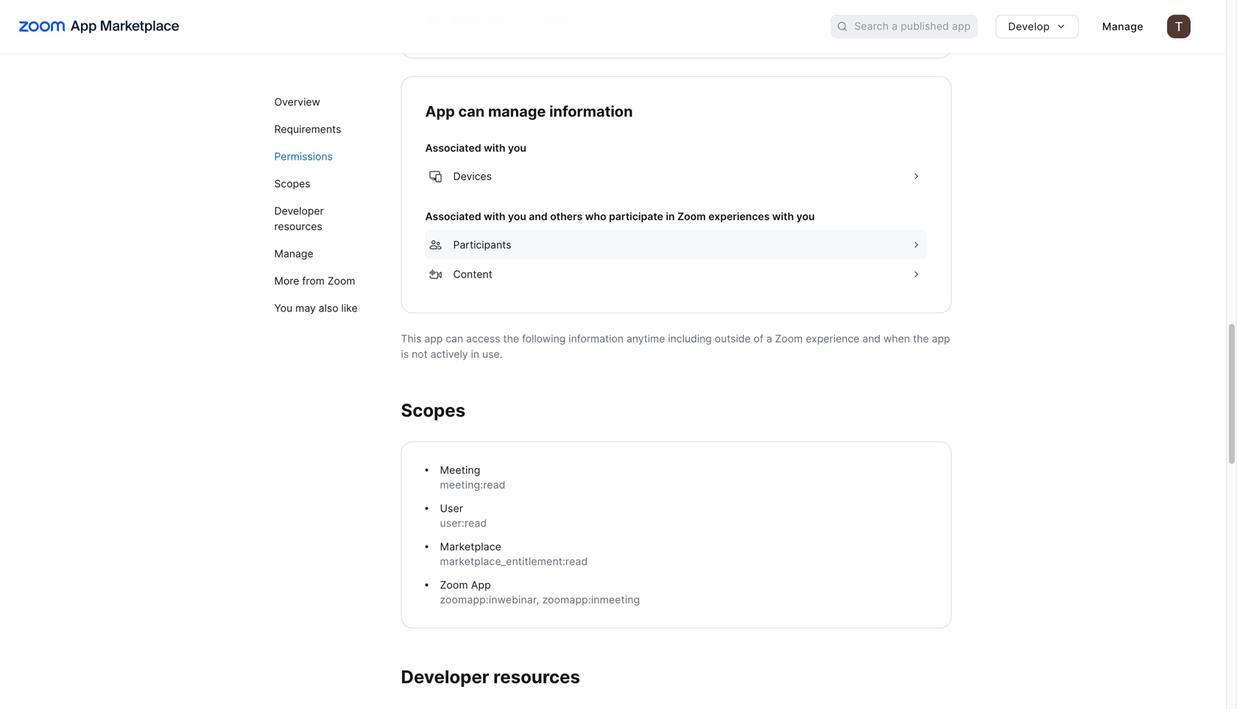 Task type: locate. For each thing, give the bounding box(es) containing it.
developer resources link
[[274, 197, 374, 240]]

the right when
[[913, 332, 929, 345]]

in left use.
[[471, 348, 479, 360]]

meeting:read
[[440, 479, 505, 491]]

is
[[401, 348, 409, 360]]

0 vertical spatial app
[[425, 102, 455, 120]]

can up actively
[[446, 332, 463, 345]]

associated with you
[[425, 142, 526, 154]]

app
[[425, 102, 455, 120], [471, 579, 491, 591]]

1 vertical spatial app
[[471, 579, 491, 591]]

you
[[508, 142, 526, 154], [508, 210, 526, 223], [796, 210, 815, 223]]

0 horizontal spatial and
[[529, 210, 548, 223]]

0 horizontal spatial developer resources
[[274, 205, 324, 233]]

in inside this app can access the following information anytime including outside of a zoom experience and when the app is not actively in use.
[[471, 348, 479, 360]]

like
[[341, 302, 358, 314]]

0 vertical spatial associated
[[425, 142, 481, 154]]

1 vertical spatial information
[[569, 332, 624, 345]]

0 vertical spatial in
[[666, 210, 675, 223]]

1 horizontal spatial app
[[932, 332, 950, 345]]

use.
[[482, 348, 502, 360]]

app up associated with you
[[425, 102, 455, 120]]

more from zoom link
[[274, 267, 374, 295]]

you may also like
[[274, 302, 358, 314]]

app right when
[[932, 332, 950, 345]]

and inside this app can access the following information anytime including outside of a zoom experience and when the app is not actively in use.
[[862, 332, 881, 345]]

0 horizontal spatial the
[[503, 332, 519, 345]]

zoom app
[[440, 579, 491, 591]]

developer resources
[[274, 205, 324, 233], [401, 666, 580, 688]]

1 vertical spatial manage
[[274, 247, 313, 260]]

when
[[884, 332, 910, 345]]

manage button
[[1090, 15, 1155, 38]]

1 associated from the top
[[425, 142, 481, 154]]

content button
[[425, 260, 927, 289]]

content
[[453, 268, 492, 281]]

manage
[[1102, 20, 1144, 33], [274, 247, 313, 260]]

can up associated with you
[[458, 102, 485, 120]]

anytime
[[627, 332, 665, 345]]

following
[[522, 332, 566, 345]]

you up participants
[[508, 210, 526, 223]]

you right experiences
[[796, 210, 815, 223]]

others
[[550, 210, 583, 223]]

you
[[274, 302, 292, 314]]

requirements link
[[274, 116, 374, 143]]

1 vertical spatial can
[[446, 332, 463, 345]]

also
[[319, 302, 338, 314]]

with right experiences
[[772, 210, 794, 223]]

manage inside "link"
[[274, 247, 313, 260]]

banner
[[0, 0, 1226, 53]]

experiences
[[708, 210, 770, 223]]

requirements
[[274, 123, 341, 135]]

this app can access the following information anytime including outside of a zoom experience and when the app is not actively in use.
[[401, 332, 950, 360]]

0 vertical spatial and
[[529, 210, 548, 223]]

marketplace_entitlement:read
[[440, 555, 588, 568]]

0 vertical spatial manage
[[1102, 20, 1144, 33]]

with up devices
[[484, 142, 505, 154]]

and left when
[[862, 332, 881, 345]]

scopes down the not
[[401, 399, 465, 421]]

0 vertical spatial scopes
[[274, 177, 310, 190]]

developer
[[274, 205, 324, 217], [401, 666, 489, 688]]

zoom
[[677, 210, 706, 223], [328, 275, 355, 287], [775, 332, 803, 345], [440, 579, 468, 591]]

information
[[549, 102, 633, 120], [569, 332, 624, 345]]

scopes inside scopes link
[[274, 177, 310, 190]]

1 vertical spatial in
[[471, 348, 479, 360]]

the
[[503, 332, 519, 345], [913, 332, 929, 345]]

and left others
[[529, 210, 548, 223]]

0 horizontal spatial app
[[424, 332, 443, 345]]

scopes down permissions
[[274, 177, 310, 190]]

1 horizontal spatial app
[[471, 579, 491, 591]]

app up zoomapp:inwebinar,
[[471, 579, 491, 591]]

1 horizontal spatial manage
[[1102, 20, 1144, 33]]

app up the not
[[424, 332, 443, 345]]

associated for associated with you and others who participate in zoom experiences with you
[[425, 210, 481, 223]]

overview
[[274, 96, 320, 108]]

0 horizontal spatial resources
[[274, 220, 322, 233]]

1 horizontal spatial and
[[862, 332, 881, 345]]

1 horizontal spatial the
[[913, 332, 929, 345]]

1 vertical spatial developer
[[401, 666, 489, 688]]

zoom right a
[[775, 332, 803, 345]]

zoom up zoomapp:inwebinar,
[[440, 579, 468, 591]]

1 horizontal spatial scopes
[[401, 399, 465, 421]]

1 vertical spatial associated
[[425, 210, 481, 223]]

with for associated with you and others who participate in zoom experiences with you
[[484, 210, 505, 223]]

1 the from the left
[[503, 332, 519, 345]]

0 horizontal spatial developer
[[274, 205, 324, 217]]

1 horizontal spatial resources
[[493, 666, 580, 688]]

1 vertical spatial and
[[862, 332, 881, 345]]

associated
[[425, 142, 481, 154], [425, 210, 481, 223]]

associated up participants
[[425, 210, 481, 223]]

you down 'manage'
[[508, 142, 526, 154]]

you may also like link
[[274, 295, 374, 322]]

including
[[668, 332, 712, 345]]

in up participants dropdown button
[[666, 210, 675, 223]]

more from zoom
[[274, 275, 355, 287]]

1 horizontal spatial developer resources
[[401, 666, 580, 688]]

and
[[529, 210, 548, 223], [862, 332, 881, 345]]

scopes
[[274, 177, 310, 190], [401, 399, 465, 421]]

associated up devices
[[425, 142, 481, 154]]

the right access
[[503, 332, 519, 345]]

manage link
[[274, 240, 374, 267]]

resources
[[274, 220, 322, 233], [493, 666, 580, 688]]

1 vertical spatial developer resources
[[401, 666, 580, 688]]

app
[[424, 332, 443, 345], [932, 332, 950, 345]]

0 horizontal spatial manage
[[274, 247, 313, 260]]

can
[[458, 102, 485, 120], [446, 332, 463, 345]]

user
[[440, 502, 463, 515]]

1 vertical spatial resources
[[493, 666, 580, 688]]

0 horizontal spatial scopes
[[274, 177, 310, 190]]

0 vertical spatial resources
[[274, 220, 322, 233]]

zoomapp:inwebinar, zoomapp:inmeeting
[[440, 594, 640, 606]]

with up participants
[[484, 210, 505, 223]]

1 horizontal spatial developer
[[401, 666, 489, 688]]

develop
[[1008, 20, 1050, 33]]

1 vertical spatial scopes
[[401, 399, 465, 421]]

2 associated from the top
[[425, 210, 481, 223]]

can inside this app can access the following information anytime including outside of a zoom experience and when the app is not actively in use.
[[446, 332, 463, 345]]

0 horizontal spatial in
[[471, 348, 479, 360]]

search a published app element
[[831, 15, 978, 38]]

in
[[666, 210, 675, 223], [471, 348, 479, 360]]

permissions
[[274, 150, 333, 163]]

this
[[401, 332, 421, 345]]

you for associated with you
[[508, 142, 526, 154]]

actively
[[430, 348, 468, 360]]

0 vertical spatial developer resources
[[274, 205, 324, 233]]

with for associated with you
[[484, 142, 505, 154]]

with
[[484, 142, 505, 154], [484, 210, 505, 223], [772, 210, 794, 223]]

manage inside button
[[1102, 20, 1144, 33]]



Task type: describe. For each thing, give the bounding box(es) containing it.
0 vertical spatial information
[[549, 102, 633, 120]]

meeting
[[440, 464, 480, 476]]

1 horizontal spatial in
[[666, 210, 675, 223]]

overview link
[[274, 88, 374, 116]]

information inside this app can access the following information anytime including outside of a zoom experience and when the app is not actively in use.
[[569, 332, 624, 345]]

a
[[766, 332, 772, 345]]

manage for manage "link" at the top of page
[[274, 247, 313, 260]]

devices
[[453, 170, 492, 183]]

manage
[[488, 102, 546, 120]]

more
[[274, 275, 299, 287]]

0 vertical spatial developer
[[274, 205, 324, 217]]

user:read
[[440, 517, 487, 529]]

develop button
[[996, 15, 1079, 38]]

zoom right from
[[328, 275, 355, 287]]

2 app from the left
[[932, 332, 950, 345]]

participants button
[[425, 230, 927, 260]]

outside
[[715, 332, 751, 345]]

experience
[[806, 332, 859, 345]]

zoom inside this app can access the following information anytime including outside of a zoom experience and when the app is not actively in use.
[[775, 332, 803, 345]]

zoomapp:inmeeting
[[542, 594, 640, 606]]

of
[[754, 332, 763, 345]]

zoomapp:inwebinar,
[[440, 594, 539, 606]]

devices button
[[425, 162, 927, 191]]

not
[[412, 348, 428, 360]]

manage for manage button
[[1102, 20, 1144, 33]]

2 the from the left
[[913, 332, 929, 345]]

scopes link
[[274, 170, 374, 197]]

Search text field
[[854, 16, 978, 37]]

associated with you and others who participate in zoom experiences with you
[[425, 210, 815, 223]]

from
[[302, 275, 325, 287]]

zoom up participants dropdown button
[[677, 210, 706, 223]]

you for associated with you and others who participate in zoom experiences with you
[[508, 210, 526, 223]]

participants
[[453, 239, 511, 251]]

participate
[[609, 210, 663, 223]]

permissions link
[[274, 143, 374, 170]]

associated for associated with you
[[425, 142, 481, 154]]

access
[[466, 332, 500, 345]]

may
[[295, 302, 316, 314]]

0 vertical spatial can
[[458, 102, 485, 120]]

marketplace
[[440, 541, 501, 553]]

who
[[585, 210, 606, 223]]

app can manage information
[[425, 102, 633, 120]]

1 app from the left
[[424, 332, 443, 345]]

banner containing develop
[[0, 0, 1226, 53]]

0 horizontal spatial app
[[425, 102, 455, 120]]



Task type: vqa. For each thing, say whether or not it's contained in the screenshot.


